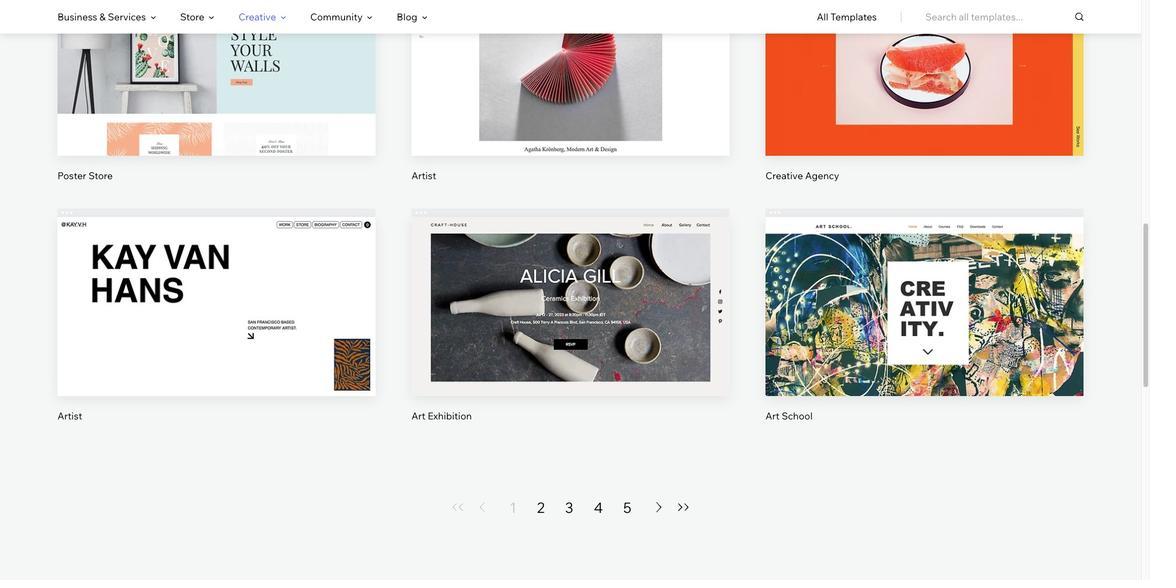 Task type: vqa. For each thing, say whether or not it's contained in the screenshot.
left list item
no



Task type: describe. For each thing, give the bounding box(es) containing it.
creative for creative agency
[[766, 170, 803, 182]]

&
[[100, 11, 106, 23]]

art for art exhibition
[[412, 410, 426, 422]]

view for artist
[[560, 83, 582, 95]]

all
[[817, 11, 829, 23]]

creative arts website templates - art school image
[[766, 217, 1084, 396]]

all templates link
[[817, 1, 877, 33]]

4
[[594, 498, 603, 516]]

Search search field
[[926, 0, 1084, 34]]

exhibition
[[428, 410, 472, 422]]

edit for poster store
[[208, 42, 226, 54]]

1 horizontal spatial creative arts website templates - artist image
[[412, 0, 730, 156]]

5 link
[[624, 498, 632, 517]]

edit for creative agency
[[916, 42, 934, 54]]

edit inside art exhibition group
[[562, 283, 580, 294]]

edit button for creative agency
[[897, 34, 953, 63]]

creative agency
[[766, 170, 840, 182]]

poster store
[[58, 170, 113, 182]]

edit for artist
[[562, 42, 580, 54]]

community
[[310, 11, 363, 23]]

poster
[[58, 170, 86, 182]]

art school group
[[766, 209, 1084, 422]]

categories. use the left and right arrow keys to navigate the menu element
[[0, 0, 1142, 34]]

store inside poster store group
[[89, 170, 113, 182]]

artist for artist group containing edit
[[412, 170, 436, 182]]

2
[[537, 498, 545, 516]]

4 link
[[594, 498, 603, 517]]

edit button inside art school group
[[897, 274, 953, 303]]

creative for creative
[[239, 11, 276, 23]]

art school
[[766, 410, 813, 422]]

3 link
[[565, 498, 574, 517]]

edit button inside art exhibition group
[[542, 274, 599, 303]]

agency
[[806, 170, 840, 182]]

school
[[782, 410, 813, 422]]

art for art school
[[766, 410, 780, 422]]

1 vertical spatial creative arts website templates - artist image
[[58, 217, 376, 396]]

view button for artist
[[542, 75, 599, 104]]

poster store group
[[58, 0, 376, 182]]

last page image
[[677, 504, 691, 511]]



Task type: locate. For each thing, give the bounding box(es) containing it.
art inside group
[[412, 410, 426, 422]]

view button inside creative agency group
[[897, 75, 953, 104]]

art
[[412, 410, 426, 422], [766, 410, 780, 422]]

1 vertical spatial store
[[89, 170, 113, 182]]

3
[[565, 498, 574, 516]]

0 horizontal spatial creative
[[239, 11, 276, 23]]

store
[[180, 11, 205, 23], [89, 170, 113, 182]]

5
[[624, 498, 632, 516]]

0 vertical spatial creative arts website templates - artist image
[[412, 0, 730, 156]]

1 vertical spatial creative
[[766, 170, 803, 182]]

2 art from the left
[[766, 410, 780, 422]]

view inside artist group
[[560, 83, 582, 95]]

creative inside categories by subject element
[[239, 11, 276, 23]]

business
[[58, 11, 97, 23]]

artist group containing artist
[[58, 209, 376, 422]]

edit button for artist
[[542, 34, 599, 63]]

creative inside group
[[766, 170, 803, 182]]

1 horizontal spatial artist
[[412, 170, 436, 182]]

edit button inside artist group
[[542, 34, 599, 63]]

edit button
[[188, 34, 245, 63], [542, 34, 599, 63], [897, 34, 953, 63], [542, 274, 599, 303], [897, 274, 953, 303]]

0 vertical spatial creative
[[239, 11, 276, 23]]

view button for poster store
[[188, 75, 245, 104]]

0 vertical spatial store
[[180, 11, 205, 23]]

store inside categories by subject element
[[180, 11, 205, 23]]

view button inside poster store group
[[188, 75, 245, 104]]

view inside art exhibition group
[[560, 323, 582, 335]]

1 vertical spatial artist
[[58, 410, 82, 422]]

view inside creative agency group
[[914, 83, 936, 95]]

edit inside creative agency group
[[916, 42, 934, 54]]

edit inside art school group
[[916, 283, 934, 294]]

services
[[108, 11, 146, 23]]

creative
[[239, 11, 276, 23], [766, 170, 803, 182]]

artist group containing edit
[[412, 0, 730, 182]]

creative arts website templates - creative agency image
[[766, 0, 1084, 156]]

view inside art school group
[[914, 323, 936, 335]]

categories by subject element
[[58, 1, 428, 33]]

artist group
[[412, 0, 730, 182], [58, 209, 376, 422]]

art exhibition group
[[412, 209, 730, 422]]

1 vertical spatial artist group
[[58, 209, 376, 422]]

0 horizontal spatial artist
[[58, 410, 82, 422]]

view button
[[188, 75, 245, 104], [542, 75, 599, 104], [897, 75, 953, 104], [542, 315, 599, 344], [897, 315, 953, 344]]

blog
[[397, 11, 418, 23]]

0 vertical spatial artist
[[412, 170, 436, 182]]

edit inside poster store group
[[208, 42, 226, 54]]

1
[[510, 498, 517, 516]]

creative arts website templates - artist image
[[412, 0, 730, 156], [58, 217, 376, 396]]

view for poster store
[[206, 83, 228, 95]]

edit button inside creative agency group
[[897, 34, 953, 63]]

business & services
[[58, 11, 146, 23]]

1 horizontal spatial art
[[766, 410, 780, 422]]

next page image
[[652, 502, 667, 513]]

edit inside artist group
[[562, 42, 580, 54]]

view button inside art exhibition group
[[542, 315, 599, 344]]

edit button inside poster store group
[[188, 34, 245, 63]]

all templates
[[817, 11, 877, 23]]

art inside group
[[766, 410, 780, 422]]

0 horizontal spatial artist group
[[58, 209, 376, 422]]

templates
[[831, 11, 877, 23]]

None search field
[[926, 0, 1084, 34]]

edit button for poster store
[[188, 34, 245, 63]]

view button inside art school group
[[897, 315, 953, 344]]

0 horizontal spatial creative arts website templates - artist image
[[58, 217, 376, 396]]

2 link
[[537, 498, 545, 517]]

view button for creative agency
[[897, 75, 953, 104]]

edit
[[208, 42, 226, 54], [562, 42, 580, 54], [916, 42, 934, 54], [562, 283, 580, 294], [916, 283, 934, 294]]

1 horizontal spatial store
[[180, 11, 205, 23]]

view inside poster store group
[[206, 83, 228, 95]]

artist for artist group containing artist
[[58, 410, 82, 422]]

0 vertical spatial artist group
[[412, 0, 730, 182]]

creative arts website templates - poster store image
[[58, 0, 376, 156]]

0 horizontal spatial store
[[89, 170, 113, 182]]

1 horizontal spatial creative
[[766, 170, 803, 182]]

art left exhibition
[[412, 410, 426, 422]]

view
[[206, 83, 228, 95], [560, 83, 582, 95], [914, 83, 936, 95], [560, 323, 582, 335], [914, 323, 936, 335]]

view button inside artist group
[[542, 75, 599, 104]]

0 horizontal spatial art
[[412, 410, 426, 422]]

art exhibition
[[412, 410, 472, 422]]

creative agency group
[[766, 0, 1084, 182]]

1 art from the left
[[412, 410, 426, 422]]

view for creative agency
[[914, 83, 936, 95]]

art left 'school'
[[766, 410, 780, 422]]

creative arts website templates - art exhibition image
[[412, 217, 730, 396]]

1 horizontal spatial artist group
[[412, 0, 730, 182]]

artist
[[412, 170, 436, 182], [58, 410, 82, 422]]



